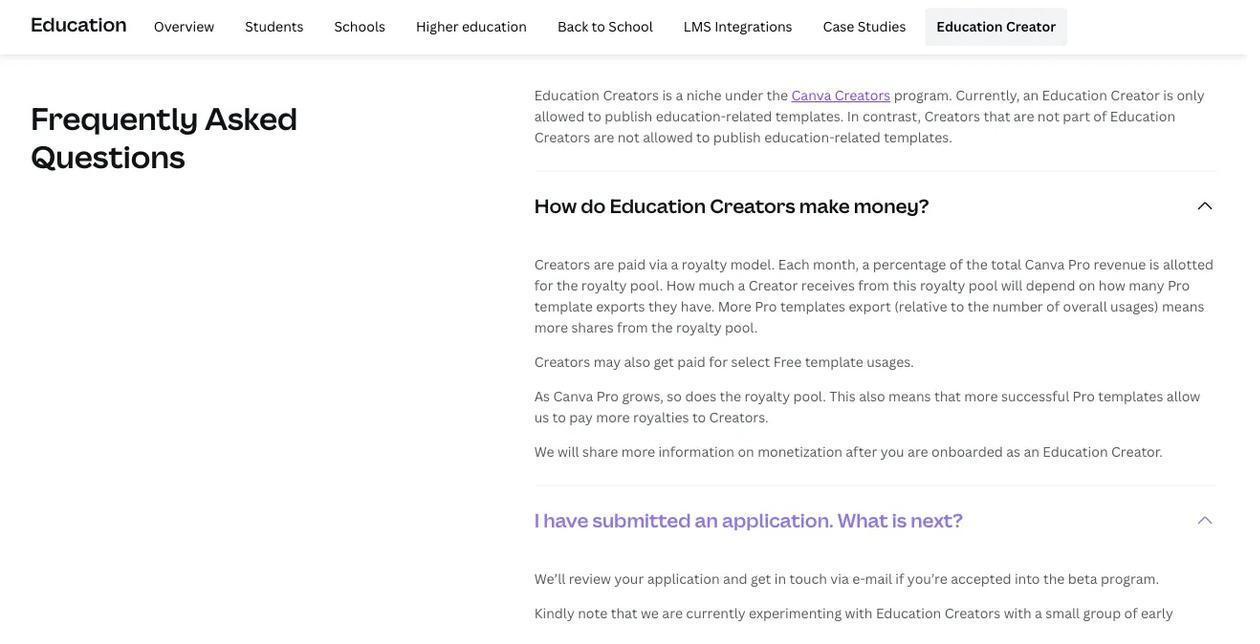 Task type: describe. For each thing, give the bounding box(es) containing it.
is inside creators are paid via a royalty model. each month, a percentage of the total canva pro revenue is allotted for the royalty pool. how much a creator receives from this royalty pool will depend on how many pro template exports they have. more pro templates export (relative to the number of overall usages) means more shares from the royalty pool.
[[1150, 255, 1160, 274]]

to down creators?
[[588, 107, 602, 125]]

in
[[847, 107, 860, 125]]

2 with from the left
[[1004, 605, 1032, 623]]

an inside dropdown button
[[695, 507, 718, 534]]

i have submitted an application. what is next? button
[[534, 486, 1217, 555]]

of inside program. currently, an education creator is only allowed to publish education-related templates. in contrast, creators that are not part of education creators are not allowed to publish education-related templates.
[[1094, 107, 1107, 125]]

0 vertical spatial education-
[[656, 107, 726, 125]]

select
[[731, 353, 770, 371]]

for inside creators are paid via a royalty model. each month, a percentage of the total canva pro revenue is allotted for the royalty pool. how much a creator receives from this royalty pool will depend on how many pro template exports they have. more pro templates export (relative to the number of overall usages) means more shares from the royalty pool.
[[534, 276, 553, 295]]

we will share more information on monetization after you are onboarded as an education creator.
[[534, 443, 1163, 461]]

monetization
[[758, 443, 843, 461]]

creators.
[[709, 408, 769, 427]]

total
[[991, 255, 1022, 274]]

canva inside creators are paid via a royalty model. each month, a percentage of the total canva pro revenue is allotted for the royalty pool. how much a creator receives from this royalty pool will depend on how many pro template exports they have. more pro templates export (relative to the number of overall usages) means more shares from the royalty pool.
[[1025, 255, 1065, 274]]

case
[[823, 18, 855, 36]]

1 horizontal spatial not
[[1038, 107, 1060, 125]]

creators?
[[534, 23, 630, 50]]

group
[[1083, 605, 1121, 623]]

lms integrations link
[[672, 8, 804, 46]]

early
[[1141, 605, 1174, 623]]

application.
[[722, 507, 834, 534]]

as
[[534, 387, 550, 406]]

accepted
[[951, 570, 1012, 588]]

receives
[[801, 276, 855, 295]]

royalty up much at the right top
[[682, 255, 727, 274]]

back
[[558, 18, 589, 36]]

is inside the what is the difference between canva creators and education creators?
[[589, 0, 604, 27]]

model.
[[731, 255, 775, 274]]

1 horizontal spatial what
[[838, 507, 889, 534]]

paid inside creators are paid via a royalty model. each month, a percentage of the total canva pro revenue is allotted for the royalty pool. how much a creator receives from this royalty pool will depend on how many pro template exports they have. more pro templates export (relative to the number of overall usages) means more shares from the royalty pool.
[[618, 255, 646, 274]]

shares
[[572, 318, 614, 337]]

contrast,
[[863, 107, 921, 125]]

free
[[774, 353, 802, 371]]

percentage
[[873, 255, 947, 274]]

usages.
[[867, 353, 914, 371]]

a inside kindly note that we are currently experimenting with education creators with a small group of early
[[1035, 605, 1043, 623]]

higher education
[[416, 18, 527, 36]]

usages)
[[1111, 297, 1159, 316]]

integrations
[[715, 18, 793, 36]]

what inside the what is the difference between canva creators and education creators?
[[534, 0, 585, 27]]

and inside the what is the difference between canva creators and education creators?
[[986, 0, 1022, 27]]

1 horizontal spatial get
[[751, 570, 771, 588]]

(relative
[[895, 297, 948, 316]]

of inside kindly note that we are currently experimenting with education creators with a small group of early
[[1125, 605, 1138, 623]]

canva inside as canva pro grows, so does the royalty pool. this also means that more successful pro templates allow us to pay more royalties to creators.
[[553, 387, 593, 406]]

as canva pro grows, so does the royalty pool. this also means that more successful pro templates allow us to pay more royalties to creators.
[[534, 387, 1201, 427]]

information
[[659, 443, 735, 461]]

in
[[775, 570, 787, 588]]

your
[[615, 570, 644, 588]]

canva creators link
[[792, 86, 891, 104]]

the inside as canva pro grows, so does the royalty pool. this also means that more successful pro templates allow us to pay more royalties to creators.
[[720, 387, 742, 406]]

students
[[245, 18, 304, 36]]

education creators is a niche under the canva creators
[[534, 86, 891, 104]]

education creator
[[937, 18, 1056, 36]]

1 vertical spatial for
[[709, 353, 728, 371]]

asked
[[205, 98, 298, 139]]

more right the pay
[[596, 408, 630, 427]]

niche
[[687, 86, 722, 104]]

pro right more
[[755, 297, 777, 316]]

creator.
[[1112, 443, 1163, 461]]

that inside kindly note that we are currently experimenting with education creators with a small group of early
[[611, 605, 638, 623]]

as
[[1007, 443, 1021, 461]]

make
[[800, 193, 850, 219]]

0 vertical spatial templates.
[[776, 107, 844, 125]]

i
[[534, 507, 540, 534]]

0 horizontal spatial from
[[617, 318, 648, 337]]

to down does
[[693, 408, 706, 427]]

pay
[[570, 408, 593, 427]]

you
[[881, 443, 905, 461]]

means inside creators are paid via a royalty model. each month, a percentage of the total canva pro revenue is allotted for the royalty pool. how much a creator receives from this royalty pool will depend on how many pro template exports they have. more pro templates export (relative to the number of overall usages) means more shares from the royalty pool.
[[1162, 297, 1205, 316]]

are inside creators are paid via a royalty model. each month, a percentage of the total canva pro revenue is allotted for the royalty pool. how much a creator receives from this royalty pool will depend on how many pro template exports they have. more pro templates export (relative to the number of overall usages) means more shares from the royalty pool.
[[594, 255, 614, 274]]

month,
[[813, 255, 859, 274]]

case studies
[[823, 18, 906, 36]]

a up they
[[671, 255, 679, 274]]

what is the difference between canva creators and education creators?
[[534, 0, 1122, 50]]

exports
[[596, 297, 645, 316]]

overview
[[154, 18, 214, 36]]

back to school link
[[546, 8, 665, 46]]

more right share
[[622, 443, 655, 461]]

1 horizontal spatial related
[[835, 128, 881, 146]]

frequently
[[31, 98, 198, 139]]

an inside program. currently, an education creator is only allowed to publish education-related templates. in contrast, creators that are not part of education creators are not allowed to publish education-related templates.
[[1023, 86, 1039, 104]]

school
[[609, 18, 653, 36]]

creators inside creators are paid via a royalty model. each month, a percentage of the total canva pro revenue is allotted for the royalty pool. how much a creator receives from this royalty pool will depend on how many pro template exports they have. more pro templates export (relative to the number of overall usages) means more shares from the royalty pool.
[[534, 255, 591, 274]]

mail
[[865, 570, 893, 588]]

how
[[1099, 276, 1126, 295]]

many
[[1129, 276, 1165, 295]]

successful
[[1002, 387, 1070, 406]]

is inside i have submitted an application. what is next? dropdown button
[[892, 507, 907, 534]]

royalty inside as canva pro grows, so does the royalty pool. this also means that more successful pro templates allow us to pay more royalties to creators.
[[745, 387, 790, 406]]

pool. inside as canva pro grows, so does the royalty pool. this also means that more successful pro templates allow us to pay more royalties to creators.
[[793, 387, 826, 406]]

between
[[746, 0, 829, 27]]

revenue
[[1094, 255, 1147, 274]]

allotted
[[1163, 255, 1214, 274]]

difference
[[644, 0, 743, 27]]

i have submitted an application. what is next?
[[534, 507, 963, 534]]

1 vertical spatial will
[[558, 443, 579, 461]]

creators are paid via a royalty model. each month, a percentage of the total canva pro revenue is allotted for the royalty pool. how much a creator receives from this royalty pool will depend on how many pro template exports they have. more pro templates export (relative to the number of overall usages) means more shares from the royalty pool.
[[534, 255, 1214, 337]]

how inside dropdown button
[[534, 193, 577, 219]]

royalties
[[633, 408, 689, 427]]

this
[[830, 387, 856, 406]]

beta
[[1068, 570, 1098, 588]]

of right percentage
[[950, 255, 963, 274]]

we'll review your application and get in touch via e-mail if you're accepted into the beta program.
[[534, 570, 1160, 588]]

a left niche
[[676, 86, 683, 104]]

lms
[[684, 18, 712, 36]]

1 vertical spatial education-
[[765, 128, 835, 146]]

lms integrations
[[684, 18, 793, 36]]

more inside creators are paid via a royalty model. each month, a percentage of the total canva pro revenue is allotted for the royalty pool. how much a creator receives from this royalty pool will depend on how many pro template exports they have. more pro templates export (relative to the number of overall usages) means more shares from the royalty pool.
[[534, 318, 568, 337]]

back to school
[[558, 18, 653, 36]]

part
[[1063, 107, 1091, 125]]

application
[[647, 570, 720, 588]]

1 horizontal spatial program.
[[1101, 570, 1160, 588]]

on inside creators are paid via a royalty model. each month, a percentage of the total canva pro revenue is allotted for the royalty pool. how much a creator receives from this royalty pool will depend on how many pro template exports they have. more pro templates export (relative to the number of overall usages) means more shares from the royalty pool.
[[1079, 276, 1096, 295]]

royalty up (relative
[[920, 276, 966, 295]]

creators inside kindly note that we are currently experimenting with education creators with a small group of early
[[945, 605, 1001, 623]]

creator inside menu bar
[[1006, 18, 1056, 36]]



Task type: vqa. For each thing, say whether or not it's contained in the screenshot.
"See" inside WE USE ESSENTIAL COOKIES TO MAKE CANVA WORK. WE'D LIKE TO USE OTHER COOKIES TO IMPROVE AND PERSONALIZE YOUR VISIT, TAILOR ADS YOU SEE FROM US ON CANVA AND PARTNER SITES, AND TO ANALYZE OUR WEBSITE'S PERFORMANCE, BUT ONLY IF YOU ACCEPT. SEE "
no



Task type: locate. For each thing, give the bounding box(es) containing it.
that inside program. currently, an education creator is only allowed to publish education-related templates. in contrast, creators that are not part of education creators are not allowed to publish education-related templates.
[[984, 107, 1011, 125]]

touch
[[790, 570, 827, 588]]

0 vertical spatial template
[[534, 297, 593, 316]]

have.
[[681, 297, 715, 316]]

1 horizontal spatial pool.
[[725, 318, 758, 337]]

0 vertical spatial templates
[[781, 297, 846, 316]]

creators may also get paid for select free template usages.
[[534, 353, 914, 371]]

0 horizontal spatial with
[[845, 605, 873, 623]]

overall
[[1063, 297, 1108, 316]]

1 horizontal spatial and
[[986, 0, 1022, 27]]

1 with from the left
[[845, 605, 873, 623]]

template up shares
[[534, 297, 593, 316]]

1 vertical spatial program.
[[1101, 570, 1160, 588]]

1 vertical spatial paid
[[678, 353, 706, 371]]

higher education link
[[405, 8, 539, 46]]

are down currently,
[[1014, 107, 1035, 125]]

means inside as canva pro grows, so does the royalty pool. this also means that more successful pro templates allow us to pay more royalties to creators.
[[889, 387, 931, 406]]

templates. down canva creators link
[[776, 107, 844, 125]]

to
[[592, 18, 606, 36], [588, 107, 602, 125], [697, 128, 710, 146], [951, 297, 965, 316], [553, 408, 566, 427], [693, 408, 706, 427]]

publish down education creators is a niche under the canva creators
[[605, 107, 653, 125]]

1 vertical spatial via
[[831, 570, 849, 588]]

share
[[583, 443, 618, 461]]

creator down model.
[[749, 276, 798, 295]]

and up currently,
[[986, 0, 1022, 27]]

of down depend
[[1047, 297, 1060, 316]]

they
[[649, 297, 678, 316]]

money?
[[854, 193, 929, 219]]

that left "we"
[[611, 605, 638, 623]]

pool. left this
[[793, 387, 826, 406]]

for
[[534, 276, 553, 295], [709, 353, 728, 371]]

how do education creators make money?
[[534, 193, 929, 219]]

with down into
[[1004, 605, 1032, 623]]

0 horizontal spatial what
[[534, 0, 585, 27]]

the right into
[[1044, 570, 1065, 588]]

of left early
[[1125, 605, 1138, 623]]

number
[[993, 297, 1043, 316]]

0 horizontal spatial for
[[534, 276, 553, 295]]

allowed down niche
[[643, 128, 693, 146]]

0 horizontal spatial via
[[649, 255, 668, 274]]

1 vertical spatial template
[[805, 353, 864, 371]]

0 vertical spatial will
[[1001, 276, 1023, 295]]

education- down niche
[[656, 107, 726, 125]]

next?
[[911, 507, 963, 534]]

1 vertical spatial publish
[[714, 128, 761, 146]]

0 horizontal spatial on
[[738, 443, 755, 461]]

education inside kindly note that we are currently experimenting with education creators with a small group of early
[[876, 605, 942, 623]]

the right back
[[608, 0, 640, 27]]

0 horizontal spatial also
[[624, 353, 651, 371]]

review
[[569, 570, 611, 588]]

0 horizontal spatial allowed
[[534, 107, 585, 125]]

0 vertical spatial what
[[534, 0, 585, 27]]

creator up currently,
[[1006, 18, 1056, 36]]

get
[[654, 353, 674, 371], [751, 570, 771, 588]]

the up creators.
[[720, 387, 742, 406]]

what up e-
[[838, 507, 889, 534]]

related
[[726, 107, 772, 125], [835, 128, 881, 146]]

1 vertical spatial what
[[838, 507, 889, 534]]

related down in
[[835, 128, 881, 146]]

allowed
[[534, 107, 585, 125], [643, 128, 693, 146]]

more
[[534, 318, 568, 337], [965, 387, 998, 406], [596, 408, 630, 427], [622, 443, 655, 461]]

pool. down more
[[725, 318, 758, 337]]

1 vertical spatial an
[[1024, 443, 1040, 461]]

program. up "contrast,"
[[894, 86, 953, 104]]

pool.
[[630, 276, 663, 295], [725, 318, 758, 337], [793, 387, 826, 406]]

1 vertical spatial means
[[889, 387, 931, 406]]

1 vertical spatial not
[[618, 128, 640, 146]]

also inside as canva pro grows, so does the royalty pool. this also means that more successful pro templates allow us to pay more royalties to creators.
[[859, 387, 886, 406]]

to inside creators are paid via a royalty model. each month, a percentage of the total canva pro revenue is allotted for the royalty pool. how much a creator receives from this royalty pool will depend on how many pro template exports they have. more pro templates export (relative to the number of overall usages) means more shares from the royalty pool.
[[951, 297, 965, 316]]

1 horizontal spatial template
[[805, 353, 864, 371]]

an up application
[[695, 507, 718, 534]]

0 horizontal spatial that
[[611, 605, 638, 623]]

a
[[676, 86, 683, 104], [671, 255, 679, 274], [863, 255, 870, 274], [738, 276, 746, 295], [1035, 605, 1043, 623]]

templates left 'allow'
[[1099, 387, 1164, 406]]

1 vertical spatial pool.
[[725, 318, 758, 337]]

1 horizontal spatial publish
[[714, 128, 761, 146]]

0 horizontal spatial not
[[618, 128, 640, 146]]

what is the difference between canva creators and education creators? button
[[534, 0, 1217, 71]]

to inside menu bar
[[592, 18, 606, 36]]

via inside creators are paid via a royalty model. each month, a percentage of the total canva pro revenue is allotted for the royalty pool. how much a creator receives from this royalty pool will depend on how many pro template exports they have. more pro templates export (relative to the number of overall usages) means more shares from the royalty pool.
[[649, 255, 668, 274]]

more left "successful"
[[965, 387, 998, 406]]

0 vertical spatial on
[[1079, 276, 1096, 295]]

education
[[1026, 0, 1122, 27], [31, 11, 127, 38], [937, 18, 1003, 36], [534, 86, 600, 104], [1042, 86, 1108, 104], [1111, 107, 1176, 125], [610, 193, 706, 219], [1043, 443, 1108, 461], [876, 605, 942, 623]]

1 horizontal spatial on
[[1079, 276, 1096, 295]]

pro
[[1068, 255, 1091, 274], [1168, 276, 1190, 295], [755, 297, 777, 316], [597, 387, 619, 406], [1073, 387, 1095, 406]]

will inside creators are paid via a royalty model. each month, a percentage of the total canva pro revenue is allotted for the royalty pool. how much a creator receives from this royalty pool will depend on how many pro template exports they have. more pro templates export (relative to the number of overall usages) means more shares from the royalty pool.
[[1001, 276, 1023, 295]]

the
[[608, 0, 640, 27], [767, 86, 788, 104], [966, 255, 988, 274], [557, 276, 578, 295], [968, 297, 989, 316], [652, 318, 673, 337], [720, 387, 742, 406], [1044, 570, 1065, 588]]

0 horizontal spatial templates
[[781, 297, 846, 316]]

that
[[984, 107, 1011, 125], [935, 387, 961, 406], [611, 605, 638, 623]]

a right the month, at the top of page
[[863, 255, 870, 274]]

also right this
[[859, 387, 886, 406]]

creator left only
[[1111, 86, 1160, 104]]

program. up early
[[1101, 570, 1160, 588]]

1 horizontal spatial that
[[935, 387, 961, 406]]

is up many on the right of page
[[1150, 255, 1160, 274]]

this
[[893, 276, 917, 295]]

1 vertical spatial how
[[666, 276, 695, 295]]

0 vertical spatial pool.
[[630, 276, 663, 295]]

may
[[594, 353, 621, 371]]

1 vertical spatial and
[[723, 570, 748, 588]]

1 vertical spatial creator
[[1111, 86, 1160, 104]]

not down education creators is a niche under the canva creators
[[618, 128, 640, 146]]

0 horizontal spatial templates.
[[776, 107, 844, 125]]

template up this
[[805, 353, 864, 371]]

does
[[685, 387, 717, 406]]

menu bar
[[135, 8, 1068, 46]]

0 horizontal spatial pool.
[[630, 276, 663, 295]]

the right 'under'
[[767, 86, 788, 104]]

0 horizontal spatial how
[[534, 193, 577, 219]]

are inside kindly note that we are currently experimenting with education creators with a small group of early
[[662, 605, 683, 623]]

related down 'under'
[[726, 107, 772, 125]]

1 horizontal spatial education-
[[765, 128, 835, 146]]

to right (relative
[[951, 297, 965, 316]]

2 vertical spatial creator
[[749, 276, 798, 295]]

1 horizontal spatial with
[[1004, 605, 1032, 623]]

that inside as canva pro grows, so does the royalty pool. this also means that more successful pro templates allow us to pay more royalties to creators.
[[935, 387, 961, 406]]

creator inside creators are paid via a royalty model. each month, a percentage of the total canva pro revenue is allotted for the royalty pool. how much a creator receives from this royalty pool will depend on how many pro template exports they have. more pro templates export (relative to the number of overall usages) means more shares from the royalty pool.
[[749, 276, 798, 295]]

2 vertical spatial an
[[695, 507, 718, 534]]

0 vertical spatial related
[[726, 107, 772, 125]]

0 vertical spatial not
[[1038, 107, 1060, 125]]

how up have.
[[666, 276, 695, 295]]

1 horizontal spatial means
[[1162, 297, 1205, 316]]

an right currently,
[[1023, 86, 1039, 104]]

0 horizontal spatial means
[[889, 387, 931, 406]]

2 vertical spatial pool.
[[793, 387, 826, 406]]

frequently asked questions
[[31, 98, 298, 177]]

the down they
[[652, 318, 673, 337]]

are right "we"
[[662, 605, 683, 623]]

e-
[[853, 570, 865, 588]]

pro up depend
[[1068, 255, 1091, 274]]

0 horizontal spatial program.
[[894, 86, 953, 104]]

templates inside as canva pro grows, so does the royalty pool. this also means that more successful pro templates allow us to pay more royalties to creators.
[[1099, 387, 1164, 406]]

program. currently, an education creator is only allowed to publish education-related templates. in contrast, creators that are not part of education creators are not allowed to publish education-related templates.
[[534, 86, 1205, 146]]

royalty up exports
[[582, 276, 627, 295]]

2 vertical spatial that
[[611, 605, 638, 623]]

1 horizontal spatial templates.
[[884, 128, 953, 146]]

2 horizontal spatial creator
[[1111, 86, 1160, 104]]

with down e-
[[845, 605, 873, 623]]

studies
[[858, 18, 906, 36]]

on up overall
[[1079, 276, 1096, 295]]

0 horizontal spatial publish
[[605, 107, 653, 125]]

the up shares
[[557, 276, 578, 295]]

will right we
[[558, 443, 579, 461]]

templates.
[[776, 107, 844, 125], [884, 128, 953, 146]]

0 horizontal spatial will
[[558, 443, 579, 461]]

a left small
[[1035, 605, 1043, 623]]

will down total on the right
[[1001, 276, 1023, 295]]

1 vertical spatial on
[[738, 443, 755, 461]]

0 horizontal spatial and
[[723, 570, 748, 588]]

is left next?
[[892, 507, 907, 534]]

1 horizontal spatial for
[[709, 353, 728, 371]]

a up more
[[738, 276, 746, 295]]

1 vertical spatial also
[[859, 387, 886, 406]]

0 vertical spatial an
[[1023, 86, 1039, 104]]

1 vertical spatial get
[[751, 570, 771, 588]]

via up they
[[649, 255, 668, 274]]

questions
[[31, 136, 185, 177]]

1 horizontal spatial creator
[[1006, 18, 1056, 36]]

templates down receives
[[781, 297, 846, 316]]

0 horizontal spatial get
[[654, 353, 674, 371]]

have
[[544, 507, 589, 534]]

templates inside creators are paid via a royalty model. each month, a percentage of the total canva pro revenue is allotted for the royalty pool. how much a creator receives from this royalty pool will depend on how many pro template exports they have. more pro templates export (relative to the number of overall usages) means more shares from the royalty pool.
[[781, 297, 846, 316]]

is inside program. currently, an education creator is only allowed to publish education-related templates. in contrast, creators that are not part of education creators are not allowed to publish education-related templates.
[[1164, 86, 1174, 104]]

program.
[[894, 86, 953, 104], [1101, 570, 1160, 588]]

1 horizontal spatial will
[[1001, 276, 1023, 295]]

0 horizontal spatial education-
[[656, 107, 726, 125]]

we
[[534, 443, 554, 461]]

we'll
[[534, 570, 566, 588]]

pro right "successful"
[[1073, 387, 1095, 406]]

0 vertical spatial creator
[[1006, 18, 1056, 36]]

menu bar containing overview
[[135, 8, 1068, 46]]

small
[[1046, 605, 1080, 623]]

education
[[462, 18, 527, 36]]

an right as
[[1024, 443, 1040, 461]]

via
[[649, 255, 668, 274], [831, 570, 849, 588]]

the inside the what is the difference between canva creators and education creators?
[[608, 0, 640, 27]]

1 vertical spatial from
[[617, 318, 648, 337]]

1 horizontal spatial from
[[858, 276, 890, 295]]

0 vertical spatial also
[[624, 353, 651, 371]]

how left do
[[534, 193, 577, 219]]

us
[[534, 408, 549, 427]]

via left e-
[[831, 570, 849, 588]]

are right you at bottom right
[[908, 443, 929, 461]]

from up export
[[858, 276, 890, 295]]

paid up does
[[678, 353, 706, 371]]

of
[[1094, 107, 1107, 125], [950, 255, 963, 274], [1047, 297, 1060, 316], [1125, 605, 1138, 623]]

after
[[846, 443, 878, 461]]

is right back
[[589, 0, 604, 27]]

only
[[1177, 86, 1205, 104]]

and up currently
[[723, 570, 748, 588]]

is left niche
[[662, 86, 673, 104]]

do
[[581, 193, 606, 219]]

template inside creators are paid via a royalty model. each month, a percentage of the total canva pro revenue is allotted for the royalty pool. how much a creator receives from this royalty pool will depend on how many pro template exports they have. more pro templates export (relative to the number of overall usages) means more shares from the royalty pool.
[[534, 297, 593, 316]]

1 horizontal spatial templates
[[1099, 387, 1164, 406]]

export
[[849, 297, 891, 316]]

how do education creators make money? button
[[534, 172, 1217, 241]]

0 vertical spatial publish
[[605, 107, 653, 125]]

0 vertical spatial get
[[654, 353, 674, 371]]

to right back
[[592, 18, 606, 36]]

also right the may
[[624, 353, 651, 371]]

is left only
[[1164, 86, 1174, 104]]

0 vertical spatial for
[[534, 276, 553, 295]]

1 horizontal spatial also
[[859, 387, 886, 406]]

2 horizontal spatial pool.
[[793, 387, 826, 406]]

publish
[[605, 107, 653, 125], [714, 128, 761, 146]]

publish down 'under'
[[714, 128, 761, 146]]

0 horizontal spatial paid
[[618, 255, 646, 274]]

creator inside program. currently, an education creator is only allowed to publish education-related templates. in contrast, creators that are not part of education creators are not allowed to publish education-related templates.
[[1111, 86, 1160, 104]]

to down niche
[[697, 128, 710, 146]]

paid up exports
[[618, 255, 646, 274]]

royalty down have.
[[676, 318, 722, 337]]

more
[[718, 297, 752, 316]]

get up so
[[654, 353, 674, 371]]

from
[[858, 276, 890, 295], [617, 318, 648, 337]]

education- down canva creators link
[[765, 128, 835, 146]]

submitted
[[593, 507, 691, 534]]

not left part at the top right of page
[[1038, 107, 1060, 125]]

that down currently,
[[984, 107, 1011, 125]]

1 horizontal spatial allowed
[[643, 128, 693, 146]]

means down many on the right of page
[[1162, 297, 1205, 316]]

0 vertical spatial allowed
[[534, 107, 585, 125]]

pool. up they
[[630, 276, 663, 295]]

1 vertical spatial templates
[[1099, 387, 1164, 406]]

0 vertical spatial program.
[[894, 86, 953, 104]]

1 vertical spatial templates.
[[884, 128, 953, 146]]

overview link
[[142, 8, 226, 46]]

template
[[534, 297, 593, 316], [805, 353, 864, 371]]

0 horizontal spatial creator
[[749, 276, 798, 295]]

not
[[1038, 107, 1060, 125], [618, 128, 640, 146]]

1 horizontal spatial via
[[831, 570, 849, 588]]

currently
[[686, 605, 746, 623]]

0 horizontal spatial template
[[534, 297, 593, 316]]

note
[[578, 605, 608, 623]]

allowed down creators?
[[534, 107, 585, 125]]

canva inside the what is the difference between canva creators and education creators?
[[833, 0, 893, 27]]

are up do
[[594, 128, 614, 146]]

of right part at the top right of page
[[1094, 107, 1107, 125]]

to right us
[[553, 408, 566, 427]]

how inside creators are paid via a royalty model. each month, a percentage of the total canva pro revenue is allotted for the royalty pool. how much a creator receives from this royalty pool will depend on how many pro template exports they have. more pro templates export (relative to the number of overall usages) means more shares from the royalty pool.
[[666, 276, 695, 295]]

pro down the may
[[597, 387, 619, 406]]

experimenting
[[749, 605, 842, 623]]

pool
[[969, 276, 998, 295]]

education inside the what is the difference between canva creators and education creators?
[[1026, 0, 1122, 27]]

what right 'education'
[[534, 0, 585, 27]]

2 horizontal spatial that
[[984, 107, 1011, 125]]

means
[[1162, 297, 1205, 316], [889, 387, 931, 406]]

templates
[[781, 297, 846, 316], [1099, 387, 1164, 406]]

0 vertical spatial from
[[858, 276, 890, 295]]

that up the "onboarded"
[[935, 387, 961, 406]]

0 vertical spatial and
[[986, 0, 1022, 27]]

creators inside the what is the difference between canva creators and education creators?
[[896, 0, 982, 27]]

1 vertical spatial related
[[835, 128, 881, 146]]

get left 'in'
[[751, 570, 771, 588]]

0 vertical spatial that
[[984, 107, 1011, 125]]

1 vertical spatial allowed
[[643, 128, 693, 146]]

into
[[1015, 570, 1040, 588]]

more left shares
[[534, 318, 568, 337]]

if
[[896, 570, 905, 588]]

0 horizontal spatial related
[[726, 107, 772, 125]]

each
[[779, 255, 810, 274]]

on down creators.
[[738, 443, 755, 461]]

under
[[725, 86, 764, 104]]

royalty
[[682, 255, 727, 274], [582, 276, 627, 295], [920, 276, 966, 295], [676, 318, 722, 337], [745, 387, 790, 406]]

means down usages. at the bottom of page
[[889, 387, 931, 406]]

program. inside program. currently, an education creator is only allowed to publish education-related templates. in contrast, creators that are not part of education creators are not allowed to publish education-related templates.
[[894, 86, 953, 104]]

are up exports
[[594, 255, 614, 274]]

grows,
[[622, 387, 664, 406]]

the down the pool at the top right
[[968, 297, 989, 316]]

royalty up creators.
[[745, 387, 790, 406]]

0 vertical spatial via
[[649, 255, 668, 274]]

much
[[699, 276, 735, 295]]

1 vertical spatial that
[[935, 387, 961, 406]]

allow
[[1167, 387, 1201, 406]]

the up the pool at the top right
[[966, 255, 988, 274]]

templates. down "contrast,"
[[884, 128, 953, 146]]

1 horizontal spatial paid
[[678, 353, 706, 371]]

pro down "allotted"
[[1168, 276, 1190, 295]]



